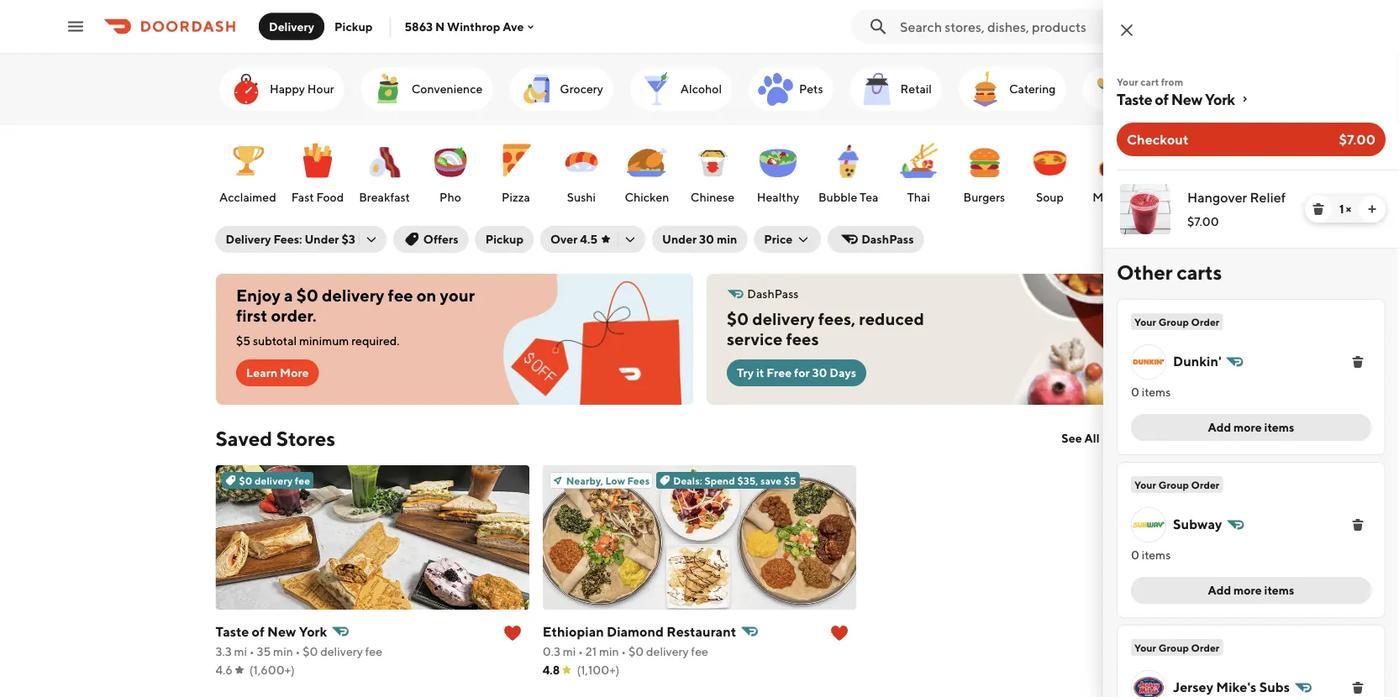 Task type: describe. For each thing, give the bounding box(es) containing it.
price
[[764, 232, 793, 246]]

fast food
[[291, 190, 344, 204]]

reduced
[[859, 309, 924, 329]]

fee inside enjoy a $0 delivery fee on your first order. $5 subtotal minimum required.
[[388, 286, 413, 306]]

fees
[[628, 475, 650, 487]]

1 under from the left
[[305, 232, 339, 246]]

flowers
[[1133, 82, 1175, 96]]

remove item from cart image
[[1312, 203, 1326, 216]]

saved stores
[[216, 427, 335, 451]]

jersey mike's subs
[[1173, 680, 1290, 696]]

group for subway
[[1159, 479, 1189, 491]]

next button of carousel image right flowers
[[1176, 81, 1192, 98]]

sandwiches
[[1156, 190, 1219, 204]]

winthrop
[[447, 20, 501, 33]]

all
[[1085, 432, 1100, 446]]

grocery
[[560, 82, 603, 96]]

fees:
[[274, 232, 302, 246]]

first
[[236, 306, 267, 326]]

offers button
[[393, 226, 469, 253]]

burgers
[[963, 190, 1005, 204]]

1
[[1340, 202, 1344, 216]]

for
[[794, 366, 810, 380]]

add for subway
[[1208, 584, 1232, 598]]

4.5
[[580, 232, 598, 246]]

diamond
[[607, 624, 664, 640]]

5863 n winthrop ave
[[405, 20, 524, 33]]

flowers link
[[1083, 67, 1185, 111]]

$0 inside enjoy a $0 delivery fee on your first order. $5 subtotal minimum required.
[[296, 286, 318, 306]]

pizza
[[501, 190, 530, 204]]

thai
[[907, 190, 930, 204]]

3.3
[[216, 645, 232, 659]]

$7.00 for checkout
[[1339, 132, 1376, 148]]

bubble tea
[[818, 190, 878, 204]]

0 items for subway
[[1131, 548, 1171, 562]]

4 • from the left
[[621, 645, 626, 659]]

0 for subway
[[1131, 548, 1140, 562]]

open menu image
[[66, 16, 86, 37]]

0 for dunkin'
[[1131, 385, 1140, 399]]

next button of carousel image up dunkin'
[[1176, 331, 1192, 348]]

saved
[[216, 427, 272, 451]]

add for dunkin'
[[1208, 421, 1232, 435]]

0 vertical spatial 30
[[699, 232, 715, 246]]

happy hour link
[[219, 67, 344, 111]]

enjoy
[[236, 286, 280, 306]]

relief
[[1250, 190, 1286, 206]]

chicken
[[624, 190, 669, 204]]

see
[[1062, 432, 1082, 446]]

add more items button for subway
[[1131, 577, 1372, 604]]

min inside button
[[717, 232, 737, 246]]

mi for taste
[[234, 645, 247, 659]]

fees,
[[818, 309, 855, 329]]

service
[[727, 330, 782, 349]]

spend
[[705, 475, 735, 487]]

enjoy a $0 delivery fee on your first order. $5 subtotal minimum required.
[[236, 286, 475, 348]]

1 horizontal spatial of
[[1155, 90, 1169, 108]]

3 order from the top
[[1191, 642, 1220, 654]]

min for ethiopian diamond restaurant
[[599, 645, 619, 659]]

happy hour
[[269, 82, 334, 96]]

delete saved cart image for jersey mike's subs
[[1352, 682, 1365, 695]]

over 4.5
[[551, 232, 598, 246]]

delivery down saved stores link
[[255, 475, 293, 487]]

learn more button
[[236, 360, 319, 387]]

try it free for 30 days
[[737, 366, 856, 380]]

add one to cart image
[[1366, 203, 1379, 216]]

pho
[[439, 190, 461, 204]]

more
[[280, 366, 309, 380]]

click to remove this store from your saved list image
[[830, 624, 850, 644]]

mike's
[[1217, 680, 1257, 696]]

click to remove this store from your saved list image
[[503, 624, 523, 644]]

pickup for the rightmost the pickup button
[[486, 232, 524, 246]]

convenience image
[[368, 69, 408, 109]]

ethiopian
[[543, 624, 604, 640]]

convenience
[[411, 82, 482, 96]]

other carts
[[1117, 260, 1222, 284]]

×
[[1346, 202, 1352, 216]]

pickup for left the pickup button
[[335, 19, 373, 33]]

under 30 min
[[662, 232, 737, 246]]

grocery image
[[516, 69, 556, 109]]

over
[[551, 232, 578, 246]]

1 • from the left
[[249, 645, 254, 659]]

delivery right 35
[[320, 645, 363, 659]]

order for subway
[[1191, 479, 1220, 491]]

on
[[416, 286, 436, 306]]

learn
[[246, 366, 277, 380]]

n
[[435, 20, 445, 33]]

convenience link
[[361, 67, 492, 111]]

1 vertical spatial of
[[252, 624, 265, 640]]

1 horizontal spatial taste of new york
[[1117, 90, 1235, 108]]

1 horizontal spatial pickup button
[[475, 226, 534, 253]]

1 horizontal spatial new
[[1172, 90, 1203, 108]]

try
[[737, 366, 754, 380]]

days
[[829, 366, 856, 380]]

grocery link
[[509, 67, 613, 111]]

your
[[440, 286, 475, 306]]

alcohol
[[680, 82, 722, 96]]

soup
[[1036, 190, 1064, 204]]

retail link
[[850, 67, 942, 111]]

your group order for subway
[[1135, 479, 1220, 491]]

next button of carousel image right previous button of carousel icon
[[1162, 430, 1179, 447]]

3 • from the left
[[578, 645, 583, 659]]

catering link
[[959, 67, 1066, 111]]

4.6
[[216, 664, 233, 678]]

0.3 mi • 21 min • $​0 delivery fee
[[543, 645, 708, 659]]

subs
[[1260, 680, 1290, 696]]

fast
[[291, 190, 314, 204]]

5863
[[405, 20, 433, 33]]

add more items link for dunkin'
[[1131, 414, 1372, 441]]

checkout
[[1127, 132, 1189, 148]]

your group order for dunkin'
[[1135, 316, 1220, 328]]

hangover
[[1188, 190, 1248, 206]]

happy hour image
[[226, 69, 266, 109]]

3 group from the top
[[1159, 642, 1189, 654]]

nearby, low fees
[[566, 475, 650, 487]]

more for dunkin'
[[1234, 421, 1262, 435]]

dashpass button
[[828, 226, 924, 253]]

3.3 mi • 35 min • $​0 delivery fee
[[216, 645, 382, 659]]

mi for ethiopian
[[563, 645, 576, 659]]

0 items for dunkin'
[[1131, 385, 1171, 399]]

minimum
[[299, 334, 349, 348]]

under 30 min button
[[652, 226, 748, 253]]

0.3
[[543, 645, 561, 659]]

acclaimed link
[[216, 132, 279, 209]]

hour
[[307, 82, 334, 96]]

restaurant
[[667, 624, 736, 640]]



Task type: locate. For each thing, give the bounding box(es) containing it.
order up dunkin'
[[1191, 316, 1220, 328]]

mi right 0.3
[[563, 645, 576, 659]]

$​0
[[303, 645, 318, 659], [629, 645, 644, 659]]

$​0 right 35
[[303, 645, 318, 659]]

stores
[[276, 427, 335, 451]]

other
[[1117, 260, 1173, 284]]

1 vertical spatial more
[[1234, 584, 1262, 598]]

1 vertical spatial group
[[1159, 479, 1189, 491]]

2 0 items from the top
[[1131, 548, 1171, 562]]

0 vertical spatial dashpass
[[862, 232, 914, 246]]

0 vertical spatial add more items link
[[1131, 414, 1372, 441]]

taste
[[1117, 90, 1153, 108], [216, 624, 249, 640]]

0 vertical spatial pickup
[[335, 19, 373, 33]]

flowers image
[[1089, 69, 1130, 109]]

1 horizontal spatial pickup
[[486, 232, 524, 246]]

under
[[305, 232, 339, 246], [662, 232, 697, 246]]

catering
[[1009, 82, 1056, 96]]

group up dunkin'
[[1159, 316, 1189, 328]]

min for taste of new york
[[273, 645, 293, 659]]

more for subway
[[1234, 584, 1262, 598]]

dunkin'
[[1173, 353, 1222, 369]]

1 vertical spatial pickup
[[486, 232, 524, 246]]

1 ×
[[1340, 202, 1352, 216]]

order.
[[271, 306, 316, 326]]

deals:
[[673, 475, 703, 487]]

of up 35
[[252, 624, 265, 640]]

1 vertical spatial add
[[1208, 584, 1232, 598]]

• down diamond
[[621, 645, 626, 659]]

taste of new york up 35
[[216, 624, 327, 640]]

add down dunkin'
[[1208, 421, 1232, 435]]

your group order up "subway"
[[1135, 479, 1220, 491]]

your group order up jersey
[[1135, 642, 1220, 654]]

1 0 from the top
[[1131, 385, 1140, 399]]

close image
[[1117, 20, 1137, 40]]

1 vertical spatial dashpass
[[747, 287, 798, 301]]

1 horizontal spatial under
[[662, 232, 697, 246]]

add more items for dunkin'
[[1208, 421, 1295, 435]]

0 vertical spatial new
[[1172, 90, 1203, 108]]

$5 inside enjoy a $0 delivery fee on your first order. $5 subtotal minimum required.
[[236, 334, 250, 348]]

see all link
[[1052, 425, 1110, 452]]

2 add more items from the top
[[1208, 584, 1295, 598]]

mi
[[234, 645, 247, 659], [563, 645, 576, 659]]

(1,600+)
[[249, 664, 295, 678]]

$0 for $0 delivery fees, reduced service fees
[[727, 309, 749, 329]]

min right 35
[[273, 645, 293, 659]]

delivery for delivery fees: under $3
[[226, 232, 271, 246]]

a
[[284, 286, 293, 306]]

1 vertical spatial new
[[267, 624, 296, 640]]

0 vertical spatial 0
[[1131, 385, 1140, 399]]

0 horizontal spatial $7.00
[[1188, 215, 1219, 229]]

healthy
[[757, 190, 799, 204]]

21
[[586, 645, 597, 659]]

carts
[[1177, 260, 1222, 284]]

$7.00
[[1339, 132, 1376, 148], [1188, 215, 1219, 229]]

0 vertical spatial delivery
[[269, 19, 314, 33]]

35
[[257, 645, 271, 659]]

1 add more items link from the top
[[1131, 414, 1372, 441]]

1 vertical spatial delete saved cart image
[[1352, 682, 1365, 695]]

0 vertical spatial delete saved cart image
[[1352, 519, 1365, 532]]

1 vertical spatial 0
[[1131, 548, 1140, 562]]

taste down cart
[[1117, 90, 1153, 108]]

1 horizontal spatial mi
[[563, 645, 576, 659]]

group for dunkin'
[[1159, 316, 1189, 328]]

under inside button
[[662, 232, 697, 246]]

1 vertical spatial $5
[[784, 475, 797, 487]]

1 add from the top
[[1208, 421, 1232, 435]]

delete saved cart image
[[1352, 356, 1365, 369]]

1 horizontal spatial york
[[1205, 90, 1235, 108]]

group up "subway"
[[1159, 479, 1189, 491]]

chinese
[[690, 190, 734, 204]]

mi right 3.3
[[234, 645, 247, 659]]

pickup button down pizza
[[475, 226, 534, 253]]

dashpass inside button
[[862, 232, 914, 246]]

1 vertical spatial 30
[[812, 366, 827, 380]]

1 horizontal spatial $​0
[[629, 645, 644, 659]]

pickup down pizza
[[486, 232, 524, 246]]

1 horizontal spatial 30
[[812, 366, 827, 380]]

$0 up service at the right of page
[[727, 309, 749, 329]]

0 horizontal spatial york
[[299, 624, 327, 640]]

2 $​0 from the left
[[629, 645, 644, 659]]

of
[[1155, 90, 1169, 108], [252, 624, 265, 640]]

subtotal
[[252, 334, 296, 348]]

over 4.5 button
[[541, 226, 646, 253]]

add down "subway"
[[1208, 584, 1232, 598]]

delivery inside button
[[269, 19, 314, 33]]

0 horizontal spatial min
[[273, 645, 293, 659]]

deals: spend $35, save $5
[[673, 475, 797, 487]]

$​0 down diamond
[[629, 645, 644, 659]]

pickup button
[[325, 13, 383, 40], [475, 226, 534, 253]]

delivery
[[269, 19, 314, 33], [226, 232, 271, 246]]

pickup
[[335, 19, 373, 33], [486, 232, 524, 246]]

$​0 for restaurant
[[629, 645, 644, 659]]

pets link
[[749, 67, 833, 111]]

order
[[1191, 316, 1220, 328], [1191, 479, 1220, 491], [1191, 642, 1220, 654]]

0 horizontal spatial of
[[252, 624, 265, 640]]

2 add more items button from the top
[[1131, 577, 1372, 604]]

2 vertical spatial group
[[1159, 642, 1189, 654]]

$5 down first
[[236, 334, 250, 348]]

0 vertical spatial more
[[1234, 421, 1262, 435]]

1 vertical spatial pickup button
[[475, 226, 534, 253]]

0 vertical spatial $5
[[236, 334, 250, 348]]

1 delete saved cart image from the top
[[1352, 519, 1365, 532]]

2 0 from the top
[[1131, 548, 1140, 562]]

hangover relief
[[1188, 190, 1286, 206]]

1 your group order from the top
[[1135, 316, 1220, 328]]

1 vertical spatial add more items button
[[1131, 577, 1372, 604]]

0 vertical spatial taste of new york
[[1117, 90, 1235, 108]]

2 more from the top
[[1234, 584, 1262, 598]]

• right 35
[[296, 645, 300, 659]]

your group order
[[1135, 316, 1220, 328], [1135, 479, 1220, 491], [1135, 642, 1220, 654]]

$7.00 for hangover relief
[[1188, 215, 1219, 229]]

$​0 for new
[[303, 645, 318, 659]]

new up 3.3 mi • 35 min • $​0 delivery fee on the left bottom
[[267, 624, 296, 640]]

0 vertical spatial your group order
[[1135, 316, 1220, 328]]

2 vertical spatial $0
[[239, 475, 253, 487]]

0 vertical spatial york
[[1205, 90, 1235, 108]]

order up jersey
[[1191, 642, 1220, 654]]

free
[[766, 366, 792, 380]]

$0 delivery fees, reduced service fees
[[727, 309, 924, 349]]

1 0 items from the top
[[1131, 385, 1171, 399]]

taste of new york down from
[[1117, 90, 1235, 108]]

york up 3.3 mi • 35 min • $​0 delivery fee on the left bottom
[[299, 624, 327, 640]]

1 horizontal spatial $0
[[296, 286, 318, 306]]

0 vertical spatial group
[[1159, 316, 1189, 328]]

pickup right delivery button
[[335, 19, 373, 33]]

add more items button for dunkin'
[[1131, 414, 1372, 441]]

30 down chinese
[[699, 232, 715, 246]]

$0 delivery fee
[[239, 475, 310, 487]]

2 delete saved cart image from the top
[[1352, 682, 1365, 695]]

delivery inside enjoy a $0 delivery fee on your first order. $5 subtotal minimum required.
[[322, 286, 384, 306]]

0 vertical spatial $0
[[296, 286, 318, 306]]

0 horizontal spatial under
[[305, 232, 339, 246]]

1 vertical spatial order
[[1191, 479, 1220, 491]]

1 vertical spatial taste of new york
[[216, 624, 327, 640]]

30 right for on the bottom
[[812, 366, 827, 380]]

min down chinese
[[717, 232, 737, 246]]

catering image
[[965, 69, 1006, 109]]

delete saved cart image
[[1352, 519, 1365, 532], [1352, 682, 1365, 695]]

0 horizontal spatial taste of new york
[[216, 624, 327, 640]]

taste of new york link
[[1117, 89, 1386, 109]]

your group order up dunkin'
[[1135, 316, 1220, 328]]

0 horizontal spatial $​0
[[303, 645, 318, 659]]

3 your group order from the top
[[1135, 642, 1220, 654]]

1 horizontal spatial taste
[[1117, 90, 1153, 108]]

ethiopian diamond restaurant
[[543, 624, 736, 640]]

mexican
[[1093, 190, 1138, 204]]

1 vertical spatial taste
[[216, 624, 249, 640]]

0 horizontal spatial pickup button
[[325, 13, 383, 40]]

0 vertical spatial add more items
[[1208, 421, 1295, 435]]

delivery down ethiopian diamond restaurant
[[646, 645, 689, 659]]

1 more from the top
[[1234, 421, 1262, 435]]

$35,
[[738, 475, 759, 487]]

under down chinese
[[662, 232, 697, 246]]

0 vertical spatial order
[[1191, 316, 1220, 328]]

2 order from the top
[[1191, 479, 1220, 491]]

2 group from the top
[[1159, 479, 1189, 491]]

0 vertical spatial $7.00
[[1339, 132, 1376, 148]]

0 vertical spatial 0 items
[[1131, 385, 1171, 399]]

• left 21
[[578, 645, 583, 659]]

sushi
[[567, 190, 596, 204]]

of down from
[[1155, 90, 1169, 108]]

1 horizontal spatial min
[[599, 645, 619, 659]]

0 horizontal spatial pickup
[[335, 19, 373, 33]]

dashpass down tea
[[862, 232, 914, 246]]

group
[[1159, 316, 1189, 328], [1159, 479, 1189, 491], [1159, 642, 1189, 654]]

(1,100+)
[[577, 664, 620, 678]]

2 • from the left
[[296, 645, 300, 659]]

2 add from the top
[[1208, 584, 1232, 598]]

delivery up fees
[[752, 309, 815, 329]]

price button
[[754, 226, 821, 253]]

taste up 3.3
[[216, 624, 249, 640]]

delivery up required.
[[322, 286, 384, 306]]

1 mi from the left
[[234, 645, 247, 659]]

under left $3
[[305, 232, 339, 246]]

pickup button left 5863
[[325, 13, 383, 40]]

1 vertical spatial delivery
[[226, 232, 271, 246]]

$0 right a
[[296, 286, 318, 306]]

new down from
[[1172, 90, 1203, 108]]

5863 n winthrop ave button
[[405, 20, 538, 33]]

delivery fees: under $3
[[226, 232, 355, 246]]

0 horizontal spatial new
[[267, 624, 296, 640]]

1 $​0 from the left
[[303, 645, 318, 659]]

$0
[[296, 286, 318, 306], [727, 309, 749, 329], [239, 475, 253, 487]]

$0 for $0 delivery fee
[[239, 475, 253, 487]]

cart
[[1141, 76, 1159, 87]]

delivery left fees:
[[226, 232, 271, 246]]

next button of carousel image
[[1176, 81, 1192, 98], [1176, 162, 1192, 179], [1176, 331, 1192, 348], [1162, 430, 1179, 447]]

delete saved cart image for subway
[[1352, 519, 1365, 532]]

2 vertical spatial your group order
[[1135, 642, 1220, 654]]

1 add more items from the top
[[1208, 421, 1295, 435]]

required.
[[351, 334, 399, 348]]

0 vertical spatial add more items button
[[1131, 414, 1372, 441]]

group up jersey
[[1159, 642, 1189, 654]]

order up "subway"
[[1191, 479, 1220, 491]]

1 add more items button from the top
[[1131, 414, 1372, 441]]

1 vertical spatial $7.00
[[1188, 215, 1219, 229]]

1 horizontal spatial dashpass
[[862, 232, 914, 246]]

1 order from the top
[[1191, 316, 1220, 328]]

1 vertical spatial york
[[299, 624, 327, 640]]

tea
[[860, 190, 878, 204]]

$7.00 up × at right top
[[1339, 132, 1376, 148]]

2 add more items link from the top
[[1131, 577, 1372, 604]]

0 vertical spatial of
[[1155, 90, 1169, 108]]

0 vertical spatial add
[[1208, 421, 1232, 435]]

add more items for subway
[[1208, 584, 1295, 598]]

2 your group order from the top
[[1135, 479, 1220, 491]]

$5
[[236, 334, 250, 348], [784, 475, 797, 487]]

1 horizontal spatial $7.00
[[1339, 132, 1376, 148]]

add more items link
[[1131, 414, 1372, 441], [1131, 577, 1372, 604]]

bubble
[[818, 190, 857, 204]]

alcohol link
[[630, 67, 732, 111]]

previous button of carousel image
[[1128, 430, 1145, 447]]

4.8
[[543, 664, 560, 678]]

hangover relief image
[[1120, 184, 1171, 235]]

1 horizontal spatial $5
[[784, 475, 797, 487]]

min
[[717, 232, 737, 246], [273, 645, 293, 659], [599, 645, 619, 659]]

0 horizontal spatial $0
[[239, 475, 253, 487]]

next button of carousel image up sandwiches
[[1176, 162, 1192, 179]]

delivery
[[322, 286, 384, 306], [752, 309, 815, 329], [255, 475, 293, 487], [320, 645, 363, 659], [646, 645, 689, 659]]

$0 down saved
[[239, 475, 253, 487]]

1 vertical spatial $0
[[727, 309, 749, 329]]

$5 right save
[[784, 475, 797, 487]]

delivery inside "$0 delivery fees, reduced service fees"
[[752, 309, 815, 329]]

2 mi from the left
[[563, 645, 576, 659]]

2 under from the left
[[662, 232, 697, 246]]

pets image
[[755, 69, 796, 109]]

2 vertical spatial order
[[1191, 642, 1220, 654]]

from
[[1161, 76, 1184, 87]]

1 vertical spatial 0 items
[[1131, 548, 1171, 562]]

offers
[[424, 232, 459, 246]]

0 horizontal spatial dashpass
[[747, 287, 798, 301]]

2 horizontal spatial $0
[[727, 309, 749, 329]]

breakfast
[[359, 190, 410, 204]]

0 horizontal spatial $5
[[236, 334, 250, 348]]

dashpass up service at the right of page
[[747, 287, 798, 301]]

your cart from
[[1117, 76, 1184, 87]]

low
[[606, 475, 625, 487]]

order for dunkin'
[[1191, 316, 1220, 328]]

saved stores link
[[216, 425, 335, 452]]

0 vertical spatial taste
[[1117, 90, 1153, 108]]

0 horizontal spatial taste
[[216, 624, 249, 640]]

food
[[316, 190, 344, 204]]

0 vertical spatial pickup button
[[325, 13, 383, 40]]

0 horizontal spatial 30
[[699, 232, 715, 246]]

1 group from the top
[[1159, 316, 1189, 328]]

30
[[699, 232, 715, 246], [812, 366, 827, 380]]

york right flowers
[[1205, 90, 1235, 108]]

ave
[[503, 20, 524, 33]]

save
[[761, 475, 782, 487]]

delivery up 'happy'
[[269, 19, 314, 33]]

alcohol image
[[637, 69, 677, 109]]

$7.00 down hangover
[[1188, 215, 1219, 229]]

2 horizontal spatial min
[[717, 232, 737, 246]]

delivery for delivery
[[269, 19, 314, 33]]

• left 35
[[249, 645, 254, 659]]

add more items link for subway
[[1131, 577, 1372, 604]]

delivery button
[[259, 13, 325, 40]]

$0 inside "$0 delivery fees, reduced service fees"
[[727, 309, 749, 329]]

1 vertical spatial add more items
[[1208, 584, 1295, 598]]

retail image
[[857, 69, 897, 109]]

0 horizontal spatial mi
[[234, 645, 247, 659]]

learn more
[[246, 366, 309, 380]]

min right 21
[[599, 645, 619, 659]]

jersey
[[1173, 680, 1214, 696]]

nearby,
[[566, 475, 603, 487]]

add more items
[[1208, 421, 1295, 435], [1208, 584, 1295, 598]]

1 vertical spatial your group order
[[1135, 479, 1220, 491]]

1 vertical spatial add more items link
[[1131, 577, 1372, 604]]



Task type: vqa. For each thing, say whether or not it's contained in the screenshot.
"SAVED STORES" Link
yes



